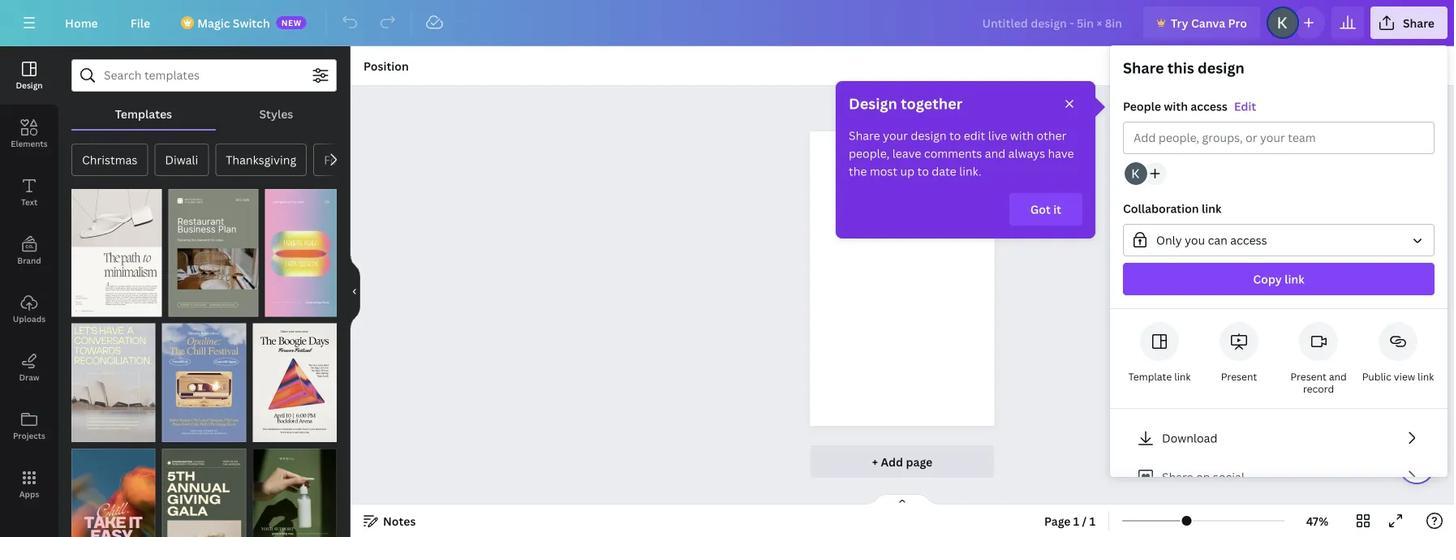 Task type: vqa. For each thing, say whether or not it's contained in the screenshot.
Try Canva Pro button
yes



Task type: locate. For each thing, give the bounding box(es) containing it.
and
[[985, 146, 1006, 161], [1329, 370, 1347, 383]]

denim blue scarlet pink experimental type anxiety-calming motivational phone wallpaper image
[[71, 449, 156, 537]]

0 vertical spatial to
[[950, 128, 961, 143]]

1 vertical spatial design
[[911, 128, 947, 143]]

design inside button
[[16, 80, 43, 90]]

and left public
[[1329, 370, 1347, 383]]

1 vertical spatial to
[[918, 164, 929, 179]]

access inside button
[[1231, 233, 1267, 248]]

to
[[950, 128, 961, 143], [918, 164, 929, 179]]

share on social button
[[1123, 461, 1435, 493]]

link right the copy
[[1285, 271, 1305, 287]]

template link
[[1129, 370, 1191, 383]]

design for design
[[16, 80, 43, 90]]

with
[[1164, 99, 1188, 114], [1010, 128, 1034, 143]]

only
[[1156, 233, 1182, 248]]

design up 'elements' button
[[16, 80, 43, 90]]

design for your
[[911, 128, 947, 143]]

date
[[932, 164, 957, 179]]

share inside share on social button
[[1162, 469, 1194, 485]]

Add people, groups, or your team text field
[[1134, 123, 1424, 153]]

brand button
[[0, 222, 58, 280]]

draw
[[19, 372, 39, 383]]

present for present and record
[[1291, 370, 1327, 383]]

templates
[[115, 106, 172, 121]]

design inside group
[[1198, 58, 1245, 78]]

to right "up" on the top right
[[918, 164, 929, 179]]

design inside share your design to edit live with other people, leave comments and always have the most up to date link.
[[911, 128, 947, 143]]

15
[[198, 301, 208, 312]]

1
[[80, 301, 84, 312], [176, 301, 181, 312], [1074, 513, 1080, 529], [1090, 513, 1096, 529]]

1 horizontal spatial design
[[849, 94, 897, 114]]

download button
[[1123, 422, 1435, 454]]

add
[[881, 454, 903, 469]]

1 of 2
[[80, 301, 106, 312]]

0 horizontal spatial and
[[985, 146, 1006, 161]]

1 vertical spatial access
[[1231, 233, 1267, 248]]

people
[[1123, 99, 1161, 114]]

uploads button
[[0, 280, 58, 338]]

0 vertical spatial design
[[1198, 58, 1245, 78]]

0 vertical spatial design
[[16, 80, 43, 90]]

0 horizontal spatial access
[[1191, 99, 1228, 114]]

and down the live
[[985, 146, 1006, 161]]

1 horizontal spatial access
[[1231, 233, 1267, 248]]

share
[[1403, 15, 1435, 30], [1123, 58, 1164, 78], [849, 128, 880, 143], [1162, 469, 1194, 485]]

access
[[1191, 99, 1228, 114], [1231, 233, 1267, 248]]

of for 2
[[87, 301, 99, 312]]

together
[[901, 94, 963, 114]]

sky blue gold white 80s aesthetic music portrait trending portrait poster image
[[162, 323, 246, 442]]

share inside share this design group
[[1123, 58, 1164, 78]]

design up your
[[849, 94, 897, 114]]

diwali
[[165, 152, 198, 168]]

1 horizontal spatial and
[[1329, 370, 1347, 383]]

1 vertical spatial and
[[1329, 370, 1347, 383]]

gold turquoise pink tactile psychedelic peaceful awareness quotes square psychedelic instagram story group
[[265, 179, 337, 317]]

0 horizontal spatial to
[[918, 164, 929, 179]]

1 present from the left
[[1221, 370, 1257, 383]]

1 horizontal spatial with
[[1164, 99, 1188, 114]]

public view link
[[1362, 370, 1434, 383]]

1 horizontal spatial of
[[183, 301, 195, 312]]

1 vertical spatial with
[[1010, 128, 1034, 143]]

2
[[101, 301, 106, 312]]

ivory red pink 80s aesthetic music portrait trending poster image
[[253, 323, 337, 442]]

1 horizontal spatial design
[[1198, 58, 1245, 78]]

0 horizontal spatial design
[[911, 128, 947, 143]]

of
[[87, 301, 99, 312], [183, 301, 195, 312]]

main menu bar
[[0, 0, 1454, 46]]

0 horizontal spatial design
[[16, 80, 43, 90]]

to up comments
[[950, 128, 961, 143]]

show pages image
[[863, 493, 941, 506]]

design right "this"
[[1198, 58, 1245, 78]]

0 vertical spatial access
[[1191, 99, 1228, 114]]

draw button
[[0, 338, 58, 397]]

of left 15 at the bottom of page
[[183, 301, 195, 312]]

position
[[364, 58, 409, 73]]

copy
[[1253, 271, 1282, 287]]

of left 2
[[87, 301, 99, 312]]

got it
[[1031, 202, 1062, 217]]

with up 'always'
[[1010, 128, 1034, 143]]

design button
[[0, 46, 58, 105]]

1 of 15
[[176, 301, 208, 312]]

home link
[[52, 6, 111, 39]]

can
[[1208, 233, 1228, 248]]

2 present from the left
[[1291, 370, 1327, 383]]

home
[[65, 15, 98, 30]]

share your design to edit live with other people, leave comments and always have the most up to date link.
[[849, 128, 1074, 179]]

try canva pro button
[[1144, 6, 1260, 39]]

design
[[1198, 58, 1245, 78], [911, 128, 947, 143]]

dark green white photocentric neutral clean beauty brands sustainable beauty your story group
[[253, 439, 337, 537]]

have
[[1048, 146, 1074, 161]]

food
[[324, 152, 352, 168]]

1 vertical spatial design
[[849, 94, 897, 114]]

magic
[[197, 15, 230, 30]]

and inside the present and record
[[1329, 370, 1347, 383]]

+
[[872, 454, 878, 469]]

1 of from the left
[[87, 301, 99, 312]]

styles button
[[216, 98, 337, 129]]

hide image
[[350, 253, 360, 331]]

list
[[1123, 422, 1435, 537]]

1 inside cream black refined luxe elegant article page a4 document group
[[80, 301, 84, 312]]

share button
[[1371, 6, 1448, 39]]

link up only you can access
[[1202, 201, 1222, 216]]

canva assistant image
[[1407, 457, 1427, 476]]

of inside restaurant business plan in green white minimal corporate style group
[[183, 301, 195, 312]]

diwali button
[[155, 144, 209, 176]]

cream black refined luxe elegant article page a4 document group
[[71, 179, 162, 317]]

with inside share this design group
[[1164, 99, 1188, 114]]

with inside share your design to edit live with other people, leave comments and always have the most up to date link.
[[1010, 128, 1034, 143]]

notes button
[[357, 508, 422, 534]]

0 vertical spatial with
[[1164, 99, 1188, 114]]

charity gala your story in dark green light yellow classy minimalist style group
[[162, 439, 246, 537]]

access left edit button
[[1191, 99, 1228, 114]]

on
[[1196, 469, 1210, 485]]

edit button
[[1234, 97, 1256, 115]]

0 horizontal spatial present
[[1221, 370, 1257, 383]]

1 horizontal spatial present
[[1291, 370, 1327, 383]]

this
[[1168, 58, 1194, 78]]

link inside copy link button
[[1285, 271, 1305, 287]]

design together
[[849, 94, 963, 114]]

1 left 2
[[80, 301, 84, 312]]

try
[[1171, 15, 1189, 30]]

elements
[[11, 138, 48, 149]]

file
[[130, 15, 150, 30]]

it
[[1054, 202, 1062, 217]]

47% button
[[1291, 508, 1344, 534]]

of for 15
[[183, 301, 195, 312]]

0 horizontal spatial of
[[87, 301, 99, 312]]

link.
[[959, 164, 982, 179]]

leave
[[892, 146, 921, 161]]

0 vertical spatial and
[[985, 146, 1006, 161]]

link right template
[[1174, 370, 1191, 383]]

of inside cream black refined luxe elegant article page a4 document group
[[87, 301, 99, 312]]

elements button
[[0, 105, 58, 163]]

1 left 15 at the bottom of page
[[176, 301, 181, 312]]

share inside share dropdown button
[[1403, 15, 1435, 30]]

got it button
[[1009, 193, 1083, 226]]

with right people
[[1164, 99, 1188, 114]]

design up leave
[[911, 128, 947, 143]]

thanksgiving button
[[215, 144, 307, 176]]

2 of from the left
[[183, 301, 195, 312]]

link for copy link
[[1285, 271, 1305, 287]]

0 horizontal spatial with
[[1010, 128, 1034, 143]]

new
[[281, 17, 302, 28]]

styles
[[259, 106, 293, 121]]

present inside the present and record
[[1291, 370, 1327, 383]]

share inside share your design to edit live with other people, leave comments and always have the most up to date link.
[[849, 128, 880, 143]]

access right can
[[1231, 233, 1267, 248]]



Task type: describe. For each thing, give the bounding box(es) containing it.
text
[[21, 196, 37, 207]]

collaboration link
[[1123, 201, 1222, 216]]

apps
[[19, 489, 39, 500]]

live
[[988, 128, 1008, 143]]

share for share on social
[[1162, 469, 1194, 485]]

design for design together
[[849, 94, 897, 114]]

magic switch
[[197, 15, 270, 30]]

link for collaboration link
[[1202, 201, 1222, 216]]

copy link button
[[1123, 263, 1435, 295]]

present for present
[[1221, 370, 1257, 383]]

copy link
[[1253, 271, 1305, 287]]

and inside share your design to edit live with other people, leave comments and always have the most up to date link.
[[985, 146, 1006, 161]]

apps button
[[0, 455, 58, 514]]

you
[[1185, 233, 1205, 248]]

public
[[1362, 370, 1392, 383]]

text button
[[0, 163, 58, 222]]

Search templates search field
[[104, 60, 304, 91]]

projects button
[[0, 397, 58, 455]]

uploads
[[13, 313, 46, 324]]

edit
[[964, 128, 985, 143]]

link for template link
[[1174, 370, 1191, 383]]

social
[[1213, 469, 1245, 485]]

page
[[1044, 513, 1071, 529]]

/
[[1082, 513, 1087, 529]]

share on social
[[1162, 469, 1245, 485]]

side panel tab list
[[0, 46, 58, 514]]

1 horizontal spatial to
[[950, 128, 961, 143]]

got
[[1031, 202, 1051, 217]]

projects
[[13, 430, 45, 441]]

page 1 / 1
[[1044, 513, 1096, 529]]

sky blue gold white 80s aesthetic music portrait trending portrait poster group
[[162, 313, 246, 442]]

present and record
[[1291, 370, 1347, 396]]

1 inside restaurant business plan in green white minimal corporate style group
[[176, 301, 181, 312]]

jan 26 cultural appreciation poster in light yellow light blue photocentric style group
[[71, 313, 156, 442]]

1 left /
[[1074, 513, 1080, 529]]

position button
[[357, 53, 415, 79]]

only you can access
[[1156, 233, 1267, 248]]

brand
[[17, 255, 41, 266]]

share this design
[[1123, 58, 1245, 78]]

try canva pro
[[1171, 15, 1247, 30]]

your
[[883, 128, 908, 143]]

download
[[1162, 431, 1218, 446]]

share for share
[[1403, 15, 1435, 30]]

people with access edit
[[1123, 99, 1256, 114]]

up
[[900, 164, 915, 179]]

47%
[[1306, 513, 1329, 529]]

edit
[[1234, 99, 1256, 114]]

template
[[1129, 370, 1172, 383]]

gold turquoise pink tactile psychedelic peaceful awareness quotes square psychedelic instagram story image
[[265, 189, 337, 317]]

christmas
[[82, 152, 137, 168]]

denim blue scarlet pink experimental type anxiety-calming motivational phone wallpaper group
[[71, 439, 156, 537]]

templates button
[[71, 98, 216, 129]]

page
[[906, 454, 933, 469]]

design for this
[[1198, 58, 1245, 78]]

always
[[1009, 146, 1045, 161]]

view
[[1394, 370, 1415, 383]]

most
[[870, 164, 898, 179]]

+ add page button
[[810, 446, 995, 478]]

ivory red pink 80s aesthetic music portrait trending poster group
[[253, 313, 337, 442]]

jan 26 cultural appreciation poster in light yellow light blue photocentric style image
[[71, 323, 156, 442]]

restaurant business plan in green white minimal corporate style group
[[168, 179, 259, 317]]

record
[[1303, 382, 1334, 396]]

people,
[[849, 146, 890, 161]]

christmas button
[[71, 144, 148, 176]]

notes
[[383, 513, 416, 529]]

+ add page
[[872, 454, 933, 469]]

share this design group
[[1110, 58, 1448, 309]]

thanksgiving
[[226, 152, 296, 168]]

other
[[1037, 128, 1067, 143]]

file button
[[117, 6, 163, 39]]

canva
[[1191, 15, 1226, 30]]

pro
[[1228, 15, 1247, 30]]

switch
[[233, 15, 270, 30]]

list containing download
[[1123, 422, 1435, 537]]

comments
[[924, 146, 982, 161]]

Only you can access button
[[1123, 224, 1435, 256]]

share for share this design
[[1123, 58, 1164, 78]]

share for share your design to edit live with other people, leave comments and always have the most up to date link.
[[849, 128, 880, 143]]

link right view
[[1418, 370, 1434, 383]]

Design title text field
[[969, 6, 1137, 39]]

collaboration
[[1123, 201, 1199, 216]]

1 right /
[[1090, 513, 1096, 529]]



